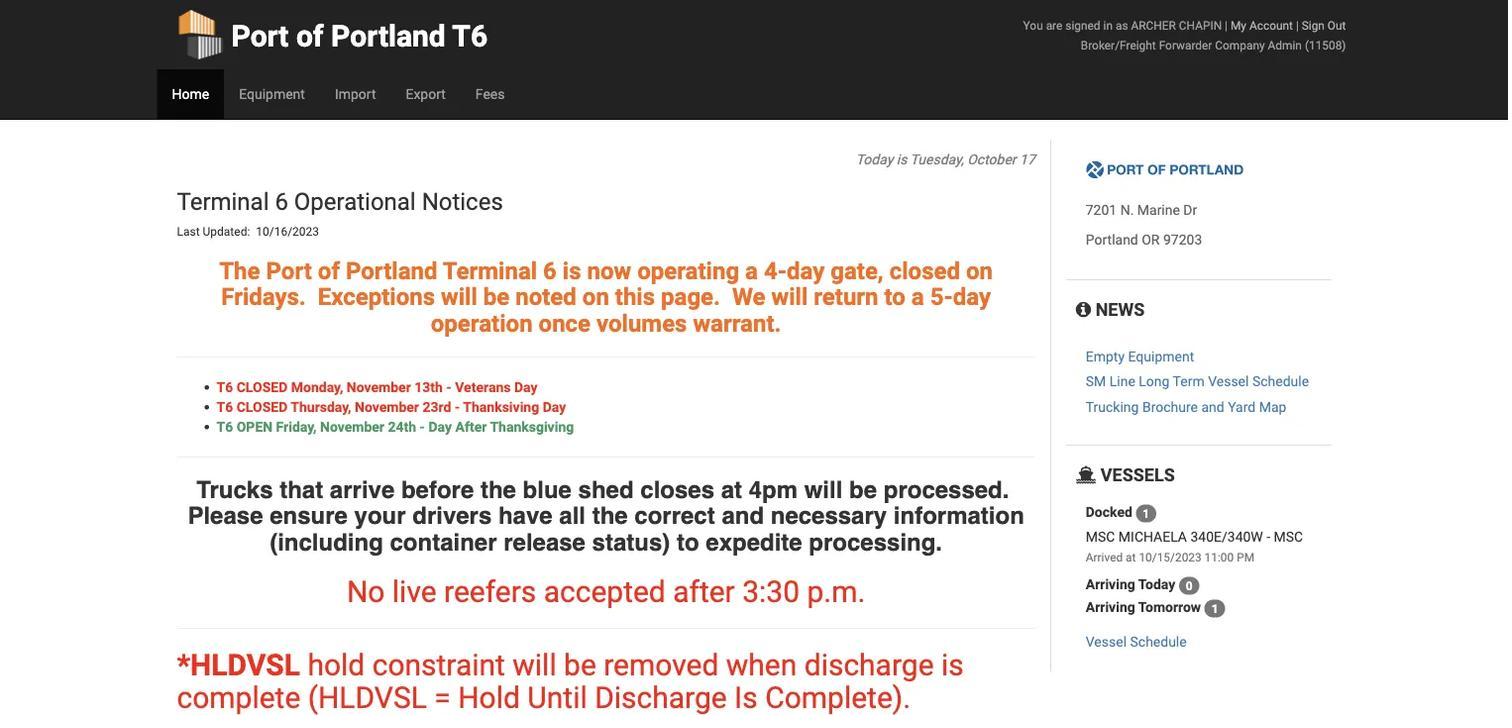 Task type: describe. For each thing, give the bounding box(es) containing it.
t6 left open
[[217, 419, 233, 435]]

chapin
[[1179, 18, 1222, 32]]

11:00
[[1205, 551, 1234, 565]]

at inside trucks that arrive before the blue shed closes at 4pm will be processed. please ensure your drivers have all the correct and necessary information (including container release status) to expedite processing.
[[721, 477, 742, 504]]

map
[[1259, 399, 1287, 415]]

admin
[[1268, 38, 1302, 52]]

port of portland t6 image
[[1086, 160, 1245, 180]]

friday,
[[276, 419, 317, 435]]

constraint
[[372, 648, 505, 683]]

1 horizontal spatial is
[[897, 151, 907, 168]]

1 msc from the left
[[1086, 529, 1115, 546]]

*hldvsl
[[177, 648, 300, 683]]

drivers
[[413, 503, 492, 530]]

thanksiving
[[463, 399, 539, 415]]

the port of portland terminal 6 is now operating a 4-day gate, closed on fridays.  exceptions will be noted on this page.  we will return to a 5-day operation once volumes warrant.
[[219, 257, 993, 337]]

2 arriving from the top
[[1086, 600, 1136, 616]]

portland or 97203
[[1086, 231, 1203, 248]]

discharge
[[595, 680, 727, 716]]

0 horizontal spatial day
[[787, 257, 825, 285]]

sign out link
[[1302, 18, 1347, 32]]

volumes
[[597, 309, 687, 337]]

portland inside port of portland t6 link
[[331, 18, 446, 54]]

michaela
[[1119, 529, 1187, 546]]

forwarder
[[1159, 38, 1213, 52]]

closed
[[890, 257, 960, 285]]

necessary
[[771, 503, 887, 530]]

0 vertical spatial of
[[296, 18, 324, 54]]

please
[[188, 503, 263, 530]]

1 vertical spatial november
[[355, 399, 419, 415]]

/
[[1222, 529, 1228, 546]]

notices
[[422, 188, 503, 216]]

docked
[[1086, 505, 1133, 521]]

sm line long term vessel schedule link
[[1086, 374, 1309, 390]]

- inside docked 1 msc michaela 340e / 340w - msc arrived at 10/15/2023 11:00 pm
[[1267, 529, 1271, 546]]

when
[[726, 648, 797, 683]]

pm
[[1237, 551, 1255, 565]]

this
[[615, 283, 655, 311]]

0 horizontal spatial a
[[745, 257, 758, 285]]

0 horizontal spatial schedule
[[1130, 634, 1187, 651]]

13th
[[415, 379, 443, 395]]

signed
[[1066, 18, 1101, 32]]

fees
[[476, 86, 505, 102]]

1 horizontal spatial day
[[953, 283, 991, 311]]

operation
[[431, 309, 533, 337]]

today inside the arriving today 0 arriving tomorrow 1
[[1139, 577, 1176, 594]]

or
[[1142, 231, 1160, 248]]

out
[[1328, 18, 1347, 32]]

tuesday,
[[911, 151, 964, 168]]

sign
[[1302, 18, 1325, 32]]

arrived
[[1086, 551, 1123, 565]]

10/16/2023
[[256, 225, 319, 239]]

0 horizontal spatial the
[[481, 477, 516, 504]]

to inside "the port of portland terminal 6 is now operating a 4-day gate, closed on fridays.  exceptions will be noted on this page.  we will return to a 5-day operation once volumes warrant."
[[885, 283, 906, 311]]

my
[[1231, 18, 1247, 32]]

port inside port of portland t6 link
[[231, 18, 289, 54]]

hold
[[308, 648, 365, 683]]

will inside 'hold constraint will be removed when discharge is complete (hldvsl = hold until discharge is complete).'
[[513, 648, 557, 683]]

vessel schedule
[[1086, 634, 1187, 651]]

5-
[[930, 283, 953, 311]]

expedite
[[706, 529, 803, 556]]

will inside trucks that arrive before the blue shed closes at 4pm will be processed. please ensure your drivers have all the correct and necessary information (including container release status) to expedite processing.
[[805, 477, 843, 504]]

empty equipment sm line long term vessel schedule trucking brochure and yard map
[[1086, 349, 1309, 415]]

is inside 'hold constraint will be removed when discharge is complete (hldvsl = hold until discharge is complete).'
[[942, 648, 964, 683]]

t6 up fees
[[452, 18, 488, 54]]

account
[[1250, 18, 1293, 32]]

fees button
[[461, 69, 520, 119]]

vessel schedule link
[[1086, 634, 1187, 651]]

t6 closed monday, november 13th - veterans day t6 closed thursday, november 23rd - thanksiving day t6 open friday, november 24th - day after thanksgiving
[[217, 379, 574, 435]]

shed
[[578, 477, 634, 504]]

24th
[[388, 419, 416, 435]]

0 vertical spatial today
[[856, 151, 893, 168]]

0 horizontal spatial vessel
[[1086, 634, 1127, 651]]

terminal 6 operational notices last updated:  10/16/2023
[[177, 188, 509, 239]]

accepted
[[544, 574, 666, 610]]

trucks that arrive before the blue shed closes at 4pm will be processed. please ensure your drivers have all the correct and necessary information (including container release status) to expedite processing.
[[188, 477, 1025, 556]]

1 horizontal spatial a
[[912, 283, 924, 311]]

1 horizontal spatial on
[[966, 257, 993, 285]]

0 horizontal spatial day
[[429, 419, 452, 435]]

6 inside terminal 6 operational notices last updated:  10/16/2023
[[275, 188, 288, 216]]

of inside "the port of portland terminal 6 is now operating a 4-day gate, closed on fridays.  exceptions will be noted on this page.  we will return to a 5-day operation once volumes warrant."
[[318, 257, 340, 285]]

ship image
[[1076, 466, 1097, 484]]

=
[[434, 680, 451, 716]]

1 inside docked 1 msc michaela 340e / 340w - msc arrived at 10/15/2023 11:00 pm
[[1143, 507, 1150, 521]]

will right we
[[772, 283, 808, 311]]

and inside the "empty equipment sm line long term vessel schedule trucking brochure and yard map"
[[1202, 399, 1225, 415]]

2 msc from the left
[[1274, 529, 1304, 546]]

warrant.
[[693, 309, 782, 337]]

operational
[[294, 188, 416, 216]]

be inside trucks that arrive before the blue shed closes at 4pm will be processed. please ensure your drivers have all the correct and necessary information (including container release status) to expedite processing.
[[850, 477, 877, 504]]

removed
[[604, 648, 719, 683]]

1 arriving from the top
[[1086, 577, 1136, 594]]

broker/freight
[[1081, 38, 1156, 52]]

before
[[401, 477, 474, 504]]

port inside "the port of portland terminal 6 is now operating a 4-day gate, closed on fridays.  exceptions will be noted on this page.  we will return to a 5-day operation once volumes warrant."
[[266, 257, 312, 285]]

processed.
[[884, 477, 1009, 504]]

now
[[587, 257, 632, 285]]

today is tuesday, october 17
[[856, 151, 1036, 168]]

status)
[[592, 529, 670, 556]]

port of portland t6 link
[[177, 0, 488, 69]]

my account link
[[1231, 18, 1293, 32]]

equipment inside the "empty equipment sm line long term vessel schedule trucking brochure and yard map"
[[1128, 349, 1195, 365]]

340w
[[1228, 529, 1264, 546]]

0
[[1186, 579, 1193, 593]]

(11508)
[[1305, 38, 1347, 52]]

tomorrow
[[1139, 600, 1201, 616]]

import button
[[320, 69, 391, 119]]

after
[[673, 574, 735, 610]]

ensure
[[270, 503, 348, 530]]

portland inside "the port of portland terminal 6 is now operating a 4-day gate, closed on fridays.  exceptions will be noted on this page.  we will return to a 5-day operation once volumes warrant."
[[346, 257, 438, 285]]

all
[[559, 503, 586, 530]]



Task type: vqa. For each thing, say whether or not it's contained in the screenshot.
have
yes



Task type: locate. For each thing, give the bounding box(es) containing it.
today left 'tuesday,'
[[856, 151, 893, 168]]

archer
[[1131, 18, 1176, 32]]

1 horizontal spatial terminal
[[443, 257, 537, 285]]

today up tomorrow
[[1139, 577, 1176, 594]]

6 up 10/16/2023
[[275, 188, 288, 216]]

reefers
[[444, 574, 537, 610]]

arriving up vessel schedule
[[1086, 600, 1136, 616]]

2 horizontal spatial is
[[942, 648, 964, 683]]

be inside 'hold constraint will be removed when discharge is complete (hldvsl = hold until discharge is complete).'
[[564, 648, 597, 683]]

0 vertical spatial port
[[231, 18, 289, 54]]

1 horizontal spatial the
[[592, 503, 628, 530]]

is
[[735, 680, 758, 716]]

be down accepted
[[564, 648, 597, 683]]

0 horizontal spatial is
[[563, 257, 581, 285]]

vessels
[[1097, 465, 1175, 485]]

line
[[1110, 374, 1136, 390]]

is inside "the port of portland terminal 6 is now operating a 4-day gate, closed on fridays.  exceptions will be noted on this page.  we will return to a 5-day operation once volumes warrant."
[[563, 257, 581, 285]]

sm
[[1086, 374, 1106, 390]]

1 horizontal spatial |
[[1296, 18, 1299, 32]]

exceptions
[[318, 283, 435, 311]]

and inside trucks that arrive before the blue shed closes at 4pm will be processed. please ensure your drivers have all the correct and necessary information (including container release status) to expedite processing.
[[722, 503, 764, 530]]

1 vertical spatial terminal
[[443, 257, 537, 285]]

the left blue
[[481, 477, 516, 504]]

information
[[894, 503, 1025, 530]]

0 vertical spatial day
[[514, 379, 538, 395]]

and left yard
[[1202, 399, 1225, 415]]

2 horizontal spatial day
[[543, 399, 566, 415]]

0 horizontal spatial equipment
[[239, 86, 305, 102]]

msc up arrived
[[1086, 529, 1115, 546]]

and right correct
[[722, 503, 764, 530]]

at right arrived
[[1126, 551, 1136, 565]]

2 vertical spatial november
[[320, 419, 385, 435]]

operating
[[637, 257, 740, 285]]

to up after at bottom left
[[677, 529, 699, 556]]

0 vertical spatial is
[[897, 151, 907, 168]]

340e
[[1191, 529, 1222, 546]]

6 inside "the port of portland terminal 6 is now operating a 4-day gate, closed on fridays.  exceptions will be noted on this page.  we will return to a 5-day operation once volumes warrant."
[[543, 257, 557, 285]]

2 horizontal spatial be
[[850, 477, 877, 504]]

- right 13th
[[446, 379, 452, 395]]

1 vertical spatial closed
[[237, 399, 288, 415]]

have
[[499, 503, 553, 530]]

to right gate,
[[885, 283, 906, 311]]

0 horizontal spatial and
[[722, 503, 764, 530]]

1 closed from the top
[[237, 379, 288, 395]]

is left now
[[563, 257, 581, 285]]

0 vertical spatial november
[[347, 379, 411, 395]]

once
[[539, 309, 591, 337]]

0 vertical spatial equipment
[[239, 86, 305, 102]]

1 vertical spatial today
[[1139, 577, 1176, 594]]

portland down 7201
[[1086, 231, 1139, 248]]

at inside docked 1 msc michaela 340e / 340w - msc arrived at 10/15/2023 11:00 pm
[[1126, 551, 1136, 565]]

msc
[[1086, 529, 1115, 546], [1274, 529, 1304, 546]]

1 horizontal spatial 1
[[1212, 602, 1219, 616]]

empty equipment link
[[1086, 349, 1195, 365]]

terminal inside "the port of portland terminal 6 is now operating a 4-day gate, closed on fridays.  exceptions will be noted on this page.  we will return to a 5-day operation once volumes warrant."
[[443, 257, 537, 285]]

2 | from the left
[[1296, 18, 1299, 32]]

export
[[406, 86, 446, 102]]

vessel inside the "empty equipment sm line long term vessel schedule trucking brochure and yard map"
[[1208, 374, 1249, 390]]

n.
[[1121, 202, 1134, 218]]

the right the all
[[592, 503, 628, 530]]

t6 up 'trucks'
[[217, 399, 233, 415]]

0 horizontal spatial 1
[[1143, 507, 1150, 521]]

0 horizontal spatial msc
[[1086, 529, 1115, 546]]

your
[[354, 503, 406, 530]]

portland up import
[[331, 18, 446, 54]]

to inside trucks that arrive before the blue shed closes at 4pm will be processed. please ensure your drivers have all the correct and necessary information (including container release status) to expedite processing.
[[677, 529, 699, 556]]

1 vertical spatial is
[[563, 257, 581, 285]]

schedule up map
[[1253, 374, 1309, 390]]

equipment
[[239, 86, 305, 102], [1128, 349, 1195, 365]]

- right 24th
[[420, 419, 425, 435]]

6
[[275, 188, 288, 216], [543, 257, 557, 285]]

0 vertical spatial portland
[[331, 18, 446, 54]]

0 horizontal spatial 6
[[275, 188, 288, 216]]

hold
[[458, 680, 520, 716]]

1 right tomorrow
[[1212, 602, 1219, 616]]

1 vertical spatial be
[[850, 477, 877, 504]]

no live reefers accepted after 3:30 p.m.
[[347, 574, 866, 610]]

company
[[1216, 38, 1265, 52]]

correct
[[635, 503, 715, 530]]

release
[[504, 529, 586, 556]]

6 up the once
[[543, 257, 557, 285]]

23rd
[[423, 399, 451, 415]]

1 vertical spatial to
[[677, 529, 699, 556]]

you are signed in as archer chapin | my account | sign out broker/freight forwarder company admin (11508)
[[1024, 18, 1347, 52]]

0 horizontal spatial terminal
[[177, 188, 269, 216]]

| left my
[[1225, 18, 1228, 32]]

thursday,
[[291, 399, 351, 415]]

thanksgiving
[[490, 419, 574, 435]]

1 horizontal spatial and
[[1202, 399, 1225, 415]]

on right 5-
[[966, 257, 993, 285]]

0 vertical spatial vessel
[[1208, 374, 1249, 390]]

of down 10/16/2023
[[318, 257, 340, 285]]

0 vertical spatial 1
[[1143, 507, 1150, 521]]

trucking
[[1086, 399, 1139, 415]]

| left sign
[[1296, 18, 1299, 32]]

(hldvsl
[[308, 680, 427, 716]]

1 vertical spatial equipment
[[1128, 349, 1195, 365]]

of up equipment dropdown button
[[296, 18, 324, 54]]

0 horizontal spatial on
[[583, 283, 609, 311]]

arriving down arrived
[[1086, 577, 1136, 594]]

dr
[[1184, 202, 1198, 218]]

the
[[481, 477, 516, 504], [592, 503, 628, 530]]

0 vertical spatial and
[[1202, 399, 1225, 415]]

1 vertical spatial and
[[722, 503, 764, 530]]

1 vertical spatial day
[[543, 399, 566, 415]]

in
[[1104, 18, 1113, 32]]

term
[[1173, 374, 1205, 390]]

port down 10/16/2023
[[266, 257, 312, 285]]

gate,
[[831, 257, 884, 285]]

1 horizontal spatial 6
[[543, 257, 557, 285]]

1 vertical spatial of
[[318, 257, 340, 285]]

7201
[[1086, 202, 1117, 218]]

portland down terminal 6 operational notices last updated:  10/16/2023
[[346, 257, 438, 285]]

schedule
[[1253, 374, 1309, 390], [1130, 634, 1187, 651]]

terminal inside terminal 6 operational notices last updated:  10/16/2023
[[177, 188, 269, 216]]

terminal up last
[[177, 188, 269, 216]]

equipment inside dropdown button
[[239, 86, 305, 102]]

arriving
[[1086, 577, 1136, 594], [1086, 600, 1136, 616]]

is right discharge
[[942, 648, 964, 683]]

last
[[177, 225, 200, 239]]

1 inside the arriving today 0 arriving tomorrow 1
[[1212, 602, 1219, 616]]

after
[[455, 419, 487, 435]]

0 vertical spatial 6
[[275, 188, 288, 216]]

0 vertical spatial at
[[721, 477, 742, 504]]

msc right 340w
[[1274, 529, 1304, 546]]

(including
[[270, 529, 383, 556]]

arriving today 0 arriving tomorrow 1
[[1086, 577, 1219, 616]]

day down 23rd
[[429, 419, 452, 435]]

1 vertical spatial portland
[[1086, 231, 1139, 248]]

brochure
[[1143, 399, 1198, 415]]

empty
[[1086, 349, 1125, 365]]

vessel up yard
[[1208, 374, 1249, 390]]

terminal up operation
[[443, 257, 537, 285]]

1 vertical spatial at
[[1126, 551, 1136, 565]]

1 horizontal spatial msc
[[1274, 529, 1304, 546]]

- right 23rd
[[455, 399, 460, 415]]

2 closed from the top
[[237, 399, 288, 415]]

- right 340w
[[1267, 529, 1271, 546]]

0 vertical spatial be
[[483, 283, 510, 311]]

1 vertical spatial schedule
[[1130, 634, 1187, 651]]

1 vertical spatial port
[[266, 257, 312, 285]]

0 horizontal spatial to
[[677, 529, 699, 556]]

be inside "the port of portland terminal 6 is now operating a 4-day gate, closed on fridays.  exceptions will be noted on this page.  we will return to a 5-day operation once volumes warrant."
[[483, 283, 510, 311]]

long
[[1139, 374, 1170, 390]]

processing.
[[809, 529, 943, 556]]

november
[[347, 379, 411, 395], [355, 399, 419, 415], [320, 419, 385, 435]]

1 up michaela
[[1143, 507, 1150, 521]]

1 | from the left
[[1225, 18, 1228, 32]]

2 vertical spatial portland
[[346, 257, 438, 285]]

17
[[1020, 151, 1036, 168]]

that
[[280, 477, 323, 504]]

1 horizontal spatial day
[[514, 379, 538, 395]]

the
[[219, 257, 260, 285]]

equipment right 'home'
[[239, 86, 305, 102]]

1
[[1143, 507, 1150, 521], [1212, 602, 1219, 616]]

you
[[1024, 18, 1043, 32]]

container
[[390, 529, 497, 556]]

a left 5-
[[912, 283, 924, 311]]

hold constraint will be removed when discharge is complete (hldvsl = hold until discharge is complete).
[[177, 648, 964, 716]]

october
[[968, 151, 1017, 168]]

info circle image
[[1076, 300, 1091, 318]]

schedule down tomorrow
[[1130, 634, 1187, 651]]

return
[[814, 283, 879, 311]]

t6 left "monday,"
[[217, 379, 233, 395]]

equipment up long
[[1128, 349, 1195, 365]]

0 vertical spatial schedule
[[1253, 374, 1309, 390]]

closes
[[641, 477, 715, 504]]

1 horizontal spatial at
[[1126, 551, 1136, 565]]

import
[[335, 86, 376, 102]]

on left this
[[583, 283, 609, 311]]

will right 4pm
[[805, 477, 843, 504]]

1 horizontal spatial schedule
[[1253, 374, 1309, 390]]

will down reefers
[[513, 648, 557, 683]]

no
[[347, 574, 385, 610]]

day up thanksiving
[[514, 379, 538, 395]]

are
[[1046, 18, 1063, 32]]

trucks
[[196, 477, 273, 504]]

1 horizontal spatial today
[[1139, 577, 1176, 594]]

port up equipment dropdown button
[[231, 18, 289, 54]]

day up thanksgiving
[[543, 399, 566, 415]]

0 vertical spatial closed
[[237, 379, 288, 395]]

yard
[[1228, 399, 1256, 415]]

open
[[237, 419, 273, 435]]

2 vertical spatial day
[[429, 419, 452, 435]]

live
[[392, 574, 437, 610]]

vessel
[[1208, 374, 1249, 390], [1086, 634, 1127, 651]]

is left 'tuesday,'
[[897, 151, 907, 168]]

4-
[[764, 257, 787, 285]]

equipment button
[[224, 69, 320, 119]]

1 horizontal spatial be
[[564, 648, 597, 683]]

t6
[[452, 18, 488, 54], [217, 379, 233, 395], [217, 399, 233, 415], [217, 419, 233, 435]]

trucking brochure and yard map link
[[1086, 399, 1287, 415]]

0 horizontal spatial |
[[1225, 18, 1228, 32]]

be up processing.
[[850, 477, 877, 504]]

schedule inside the "empty equipment sm line long term vessel schedule trucking brochure and yard map"
[[1253, 374, 1309, 390]]

veterans
[[455, 379, 511, 395]]

0 vertical spatial terminal
[[177, 188, 269, 216]]

1 horizontal spatial to
[[885, 283, 906, 311]]

0 vertical spatial to
[[885, 283, 906, 311]]

vessel down the arriving today 0 arriving tomorrow 1
[[1086, 634, 1127, 651]]

be left noted
[[483, 283, 510, 311]]

1 vertical spatial arriving
[[1086, 600, 1136, 616]]

a left 4-
[[745, 257, 758, 285]]

1 vertical spatial 6
[[543, 257, 557, 285]]

1 vertical spatial vessel
[[1086, 634, 1127, 651]]

monday,
[[291, 379, 343, 395]]

0 horizontal spatial at
[[721, 477, 742, 504]]

-
[[446, 379, 452, 395], [455, 399, 460, 415], [420, 419, 425, 435], [1267, 529, 1271, 546]]

at left 4pm
[[721, 477, 742, 504]]

home button
[[157, 69, 224, 119]]

1 vertical spatial 1
[[1212, 602, 1219, 616]]

2 vertical spatial is
[[942, 648, 964, 683]]

1 horizontal spatial vessel
[[1208, 374, 1249, 390]]

0 vertical spatial arriving
[[1086, 577, 1136, 594]]

0 horizontal spatial be
[[483, 283, 510, 311]]

0 horizontal spatial today
[[856, 151, 893, 168]]

1 horizontal spatial equipment
[[1128, 349, 1195, 365]]

will right exceptions
[[441, 283, 478, 311]]

2 vertical spatial be
[[564, 648, 597, 683]]



